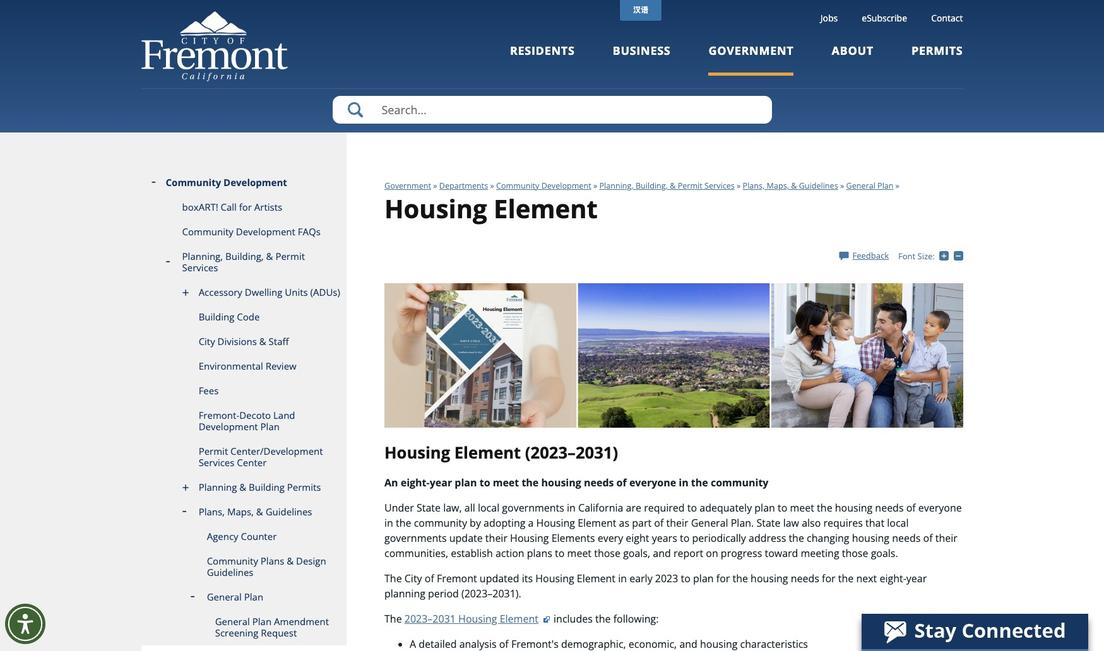 Task type: describe. For each thing, give the bounding box(es) containing it.
fees link
[[141, 379, 347, 404]]

early
[[630, 573, 653, 586]]

accessory dwelling units (adus)
[[199, 286, 340, 299]]

0 vertical spatial community
[[711, 477, 769, 490]]

general plan amendment screening request link
[[141, 610, 347, 646]]

0 horizontal spatial year
[[430, 477, 452, 490]]

government for government » departments » community development » planning, building, & permit services » plans, maps, & guidelines » general plan housing element
[[385, 181, 431, 191]]

amendment
[[274, 616, 329, 629]]

california
[[579, 502, 624, 516]]

an
[[385, 477, 398, 490]]

environmental review
[[199, 360, 297, 373]]

element inside "the city of fremont updated its housing element in early 2023 to plan for the housing needs for the next eight-year planning period (2023–2031)."
[[577, 573, 616, 586]]

1 vertical spatial local
[[888, 517, 909, 531]]

permit center/development services center
[[199, 445, 323, 469]]

1 vertical spatial governments
[[385, 532, 447, 546]]

0 vertical spatial eight-
[[401, 477, 430, 490]]

the city of fremont updated its housing element in early 2023 to plan for the housing needs for the next eight-year planning period (2023–2031).
[[385, 573, 928, 602]]

everyone inside the under state law, all local governments in california are required to adequately plan to meet the housing needs of everyone in the community by adopting a housing element as part of their general plan. state law also requires that local governments update their housing elements every eight years to periodically address the changing housing needs of their communities, establish action plans to meet those goals, and report on progress toward meeting those goals.
[[919, 502, 963, 516]]

of inside "the city of fremont updated its housing element in early 2023 to plan for the housing needs for the next eight-year planning period (2023–2031)."
[[425, 573, 434, 586]]

on
[[706, 547, 719, 561]]

jobs
[[821, 12, 838, 24]]

boxart!
[[182, 201, 218, 214]]

housing inside the government » departments » community development » planning, building, & permit services » plans, maps, & guidelines » general plan housing element
[[385, 191, 487, 226]]

goals,
[[624, 547, 651, 561]]

dwelling
[[245, 286, 283, 299]]

community development link inside the columnusercontrol3 "main content"
[[497, 181, 592, 191]]

photo collage of housing element related photos image
[[385, 284, 964, 428]]

fremont
[[437, 573, 477, 586]]

boxart! call for artists link
[[141, 195, 347, 220]]

changing
[[807, 532, 850, 546]]

0 vertical spatial plans, maps, & guidelines link
[[743, 181, 839, 191]]

elements
[[552, 532, 595, 546]]

accessory
[[199, 286, 243, 299]]

needs up california
[[584, 477, 614, 490]]

services inside the government » departments » community development » planning, building, & permit services » plans, maps, & guidelines » general plan housing element
[[705, 181, 735, 191]]

fees
[[199, 385, 219, 397]]

action
[[496, 547, 525, 561]]

about link
[[832, 43, 874, 76]]

planning, building, & permit services
[[182, 250, 305, 274]]

in inside "the city of fremont updated its housing element in early 2023 to plan for the housing needs for the next eight-year planning period (2023–2031)."
[[619, 573, 627, 586]]

required
[[644, 502, 685, 516]]

year inside "the city of fremont updated its housing element in early 2023 to plan for the housing needs for the next eight-year planning period (2023–2031)."
[[907, 573, 928, 586]]

1 vertical spatial planning, building, & permit services link
[[141, 244, 347, 280]]

permits link
[[912, 43, 964, 76]]

community development faqs
[[182, 226, 321, 238]]

requires
[[824, 517, 863, 531]]

call
[[221, 201, 237, 214]]

staff
[[269, 335, 289, 348]]

guidelines inside 'community plans & design guidelines'
[[207, 567, 254, 579]]

Search text field
[[333, 96, 772, 124]]

0 horizontal spatial plan
[[455, 477, 477, 490]]

plan inside the government » departments » community development » planning, building, & permit services » plans, maps, & guidelines » general plan housing element
[[878, 181, 894, 191]]

2 horizontal spatial their
[[936, 532, 958, 546]]

housing inside "the city of fremont updated its housing element in early 2023 to plan for the housing needs for the next eight-year planning period (2023–2031)."
[[751, 573, 789, 586]]

adequately
[[700, 502, 752, 516]]

every
[[598, 532, 624, 546]]

font size:
[[899, 251, 935, 262]]

development inside the fremont-decoto land development plan
[[199, 421, 258, 433]]

building, inside the government » departments » community development » planning, building, & permit services » plans, maps, & guidelines » general plan housing element
[[636, 181, 668, 191]]

community plans & design guidelines
[[207, 555, 326, 579]]

2 horizontal spatial meet
[[791, 502, 815, 516]]

plans
[[527, 547, 553, 561]]

to right plans
[[555, 547, 565, 561]]

jobs link
[[821, 12, 838, 24]]

the up a
[[522, 477, 539, 490]]

permit center/development services center link
[[141, 440, 347, 476]]

to inside "the city of fremont updated its housing element in early 2023 to plan for the housing needs for the next eight-year planning period (2023–2031)."
[[681, 573, 691, 586]]

to up 'report'
[[680, 532, 690, 546]]

communities,
[[385, 547, 449, 561]]

residents link
[[510, 43, 575, 76]]

in up "required"
[[679, 477, 689, 490]]

the down progress
[[733, 573, 749, 586]]

city inside "the city of fremont updated its housing element in early 2023 to plan for the housing needs for the next eight-year planning period (2023–2031)."
[[405, 573, 422, 586]]

decoto
[[240, 409, 271, 422]]

address
[[749, 532, 787, 546]]

are
[[626, 502, 642, 516]]

1 vertical spatial plans,
[[199, 506, 225, 519]]

faqs
[[298, 226, 321, 238]]

housing down that
[[853, 532, 890, 546]]

1 horizontal spatial planning, building, & permit services link
[[600, 181, 735, 191]]

(2023–2031)
[[526, 442, 619, 464]]

as
[[619, 517, 630, 531]]

needs up goals.
[[893, 532, 921, 546]]

needs inside "the city of fremont updated its housing element in early 2023 to plan for the housing needs for the next eight-year planning period (2023–2031)."
[[791, 573, 820, 586]]

1 horizontal spatial guidelines
[[266, 506, 312, 519]]

progress
[[721, 547, 763, 561]]

in down under
[[385, 517, 393, 531]]

2023–2031 housing element link
[[405, 613, 551, 627]]

0 horizontal spatial permits
[[287, 481, 321, 494]]

adopting
[[484, 517, 526, 531]]

5 » from the left
[[841, 181, 845, 191]]

1 horizontal spatial state
[[757, 517, 781, 531]]

screening
[[215, 627, 259, 640]]

the down under
[[396, 517, 412, 531]]

contact
[[932, 12, 964, 24]]

environmental
[[199, 360, 263, 373]]

2 » from the left
[[491, 181, 495, 191]]

center
[[237, 457, 267, 469]]

housing up requires
[[836, 502, 873, 516]]

building code link
[[141, 305, 347, 330]]

includes
[[554, 613, 593, 627]]

stay connected image
[[862, 615, 1088, 650]]

services inside permit center/development services center
[[199, 457, 235, 469]]

land
[[274, 409, 295, 422]]

feedback link
[[840, 250, 889, 261]]

includes the following:
[[551, 613, 659, 627]]

agency counter link
[[141, 525, 347, 550]]

3 » from the left
[[594, 181, 598, 191]]

and
[[653, 547, 671, 561]]

1 vertical spatial plans, maps, & guidelines link
[[141, 500, 347, 525]]

general inside general plan amendment screening request
[[215, 616, 250, 629]]

community for community plans & design guidelines
[[207, 555, 258, 568]]

permit inside the government » departments » community development » planning, building, & permit services » plans, maps, & guidelines » general plan housing element
[[678, 181, 703, 191]]

residents
[[510, 43, 575, 58]]

artists
[[254, 201, 283, 214]]

esubscribe link
[[862, 12, 908, 24]]

its
[[522, 573, 533, 586]]

law,
[[444, 502, 462, 516]]

contact link
[[932, 12, 964, 24]]

feedback
[[853, 250, 889, 261]]

- link
[[954, 250, 966, 262]]

establish
[[451, 547, 493, 561]]

permit inside permit center/development services center
[[199, 445, 228, 458]]

fremont-decoto land development plan link
[[141, 404, 347, 440]]

fremont-decoto land development plan
[[199, 409, 295, 433]]

departments
[[440, 181, 489, 191]]

request
[[261, 627, 297, 640]]

to up law
[[778, 502, 788, 516]]

an eight-year plan to meet the housing needs of everyone in the community
[[385, 477, 769, 490]]

period
[[428, 588, 459, 602]]

0 vertical spatial state
[[417, 502, 441, 516]]

development inside the government » departments » community development » planning, building, & permit services » plans, maps, & guidelines » general plan housing element
[[542, 181, 592, 191]]

1 horizontal spatial building
[[249, 481, 285, 494]]



Task type: locate. For each thing, give the bounding box(es) containing it.
government inside the government » departments » community development » planning, building, & permit services » plans, maps, & guidelines » general plan housing element
[[385, 181, 431, 191]]

needs up that
[[876, 502, 904, 516]]

governments up a
[[502, 502, 565, 516]]

planning
[[199, 481, 237, 494]]

0 vertical spatial building,
[[636, 181, 668, 191]]

0 horizontal spatial community
[[414, 517, 467, 531]]

permits down center/development
[[287, 481, 321, 494]]

eight- right next
[[880, 573, 907, 586]]

0 horizontal spatial for
[[239, 201, 252, 214]]

2 vertical spatial plan
[[694, 573, 714, 586]]

1 vertical spatial general plan link
[[141, 586, 347, 610]]

0 vertical spatial city
[[199, 335, 215, 348]]

element
[[494, 191, 598, 226], [455, 442, 521, 464], [578, 517, 617, 531], [577, 573, 616, 586], [500, 613, 539, 627]]

0 vertical spatial maps,
[[767, 181, 790, 191]]

2 horizontal spatial permit
[[678, 181, 703, 191]]

0 vertical spatial services
[[705, 181, 735, 191]]

needs
[[584, 477, 614, 490], [876, 502, 904, 516], [893, 532, 921, 546], [791, 573, 820, 586]]

state up address
[[757, 517, 781, 531]]

in down "an eight-year plan to meet the housing needs of everyone in the community"
[[567, 502, 576, 516]]

plan inside "the city of fremont updated its housing element in early 2023 to plan for the housing needs for the next eight-year planning period (2023–2031)."
[[694, 573, 714, 586]]

divisions
[[218, 335, 257, 348]]

0 horizontal spatial those
[[595, 547, 621, 561]]

periodically
[[693, 532, 747, 546]]

1 the from the top
[[385, 573, 402, 586]]

meet down elements at the bottom of the page
[[568, 547, 592, 561]]

element inside the under state law, all local governments in california are required to adequately plan to meet the housing needs of everyone in the community by adopting a housing element as part of their general plan. state law also requires that local governments update their housing elements every eight years to periodically address the changing housing needs of their communities, establish action plans to meet those goals, and report on progress toward meeting those goals.
[[578, 517, 617, 531]]

1 vertical spatial guidelines
[[266, 506, 312, 519]]

1 vertical spatial everyone
[[919, 502, 963, 516]]

plan up all
[[455, 477, 477, 490]]

0 horizontal spatial state
[[417, 502, 441, 516]]

the
[[522, 477, 539, 490], [692, 477, 709, 490], [818, 502, 833, 516], [396, 517, 412, 531], [789, 532, 805, 546], [733, 573, 749, 586], [839, 573, 854, 586], [596, 613, 611, 627]]

(2023–2031).
[[462, 588, 522, 602]]

+ link
[[940, 250, 954, 262]]

1 horizontal spatial government
[[709, 43, 794, 58]]

0 vertical spatial planning,
[[600, 181, 634, 191]]

0 horizontal spatial city
[[199, 335, 215, 348]]

1 vertical spatial services
[[182, 262, 218, 274]]

permit inside planning, building, & permit services
[[276, 250, 305, 263]]

community down law,
[[414, 517, 467, 531]]

1 horizontal spatial governments
[[502, 502, 565, 516]]

1 horizontal spatial community development link
[[497, 181, 592, 191]]

0 horizontal spatial everyone
[[630, 477, 677, 490]]

1 vertical spatial building
[[249, 481, 285, 494]]

planning, inside the government » departments » community development » planning, building, & permit services » plans, maps, & guidelines » general plan housing element
[[600, 181, 634, 191]]

building down accessory
[[199, 311, 235, 323]]

general inside the under state law, all local governments in california are required to adequately plan to meet the housing needs of everyone in the community by adopting a housing element as part of their general plan. state law also requires that local governments update their housing elements every eight years to periodically address the changing housing needs of their communities, establish action plans to meet those goals, and report on progress toward meeting those goals.
[[692, 517, 729, 531]]

governments up communities,
[[385, 532, 447, 546]]

housing inside "the city of fremont updated its housing element in early 2023 to plan for the housing needs for the next eight-year planning period (2023–2031)."
[[536, 573, 575, 586]]

government for government
[[709, 43, 794, 58]]

1 vertical spatial eight-
[[880, 573, 907, 586]]

1 horizontal spatial government link
[[709, 43, 794, 76]]

services inside planning, building, & permit services
[[182, 262, 218, 274]]

0 vertical spatial meet
[[493, 477, 519, 490]]

0 vertical spatial planning, building, & permit services link
[[600, 181, 735, 191]]

2 the from the top
[[385, 613, 402, 627]]

1 vertical spatial meet
[[791, 502, 815, 516]]

2023
[[656, 573, 679, 586]]

local right that
[[888, 517, 909, 531]]

planning & building permits link
[[141, 476, 347, 500]]

in
[[679, 477, 689, 490], [567, 502, 576, 516], [385, 517, 393, 531], [619, 573, 627, 586]]

meet up also
[[791, 502, 815, 516]]

0 horizontal spatial planning,
[[182, 250, 223, 263]]

1 horizontal spatial general plan link
[[847, 181, 894, 191]]

of
[[617, 477, 627, 490], [907, 502, 916, 516], [655, 517, 664, 531], [924, 532, 933, 546], [425, 573, 434, 586]]

1 vertical spatial maps,
[[227, 506, 254, 519]]

that
[[866, 517, 885, 531]]

year up law,
[[430, 477, 452, 490]]

1 vertical spatial state
[[757, 517, 781, 531]]

building code
[[199, 311, 260, 323]]

0 horizontal spatial planning, building, & permit services link
[[141, 244, 347, 280]]

planning, building, & permit services link
[[600, 181, 735, 191], [141, 244, 347, 280]]

0 horizontal spatial governments
[[385, 532, 447, 546]]

following:
[[614, 613, 659, 627]]

plan inside the fremont-decoto land development plan
[[261, 421, 280, 433]]

0 horizontal spatial their
[[486, 532, 508, 546]]

1 vertical spatial year
[[907, 573, 928, 586]]

1 vertical spatial government
[[385, 181, 431, 191]]

plan up address
[[755, 502, 776, 516]]

the down planning on the left bottom of page
[[385, 613, 402, 627]]

general plan
[[207, 591, 263, 604]]

plan inside general plan amendment screening request
[[253, 616, 272, 629]]

1 horizontal spatial year
[[907, 573, 928, 586]]

planning
[[385, 588, 426, 602]]

state left law,
[[417, 502, 441, 516]]

needs down meeting at the right bottom of the page
[[791, 573, 820, 586]]

community up boxart!
[[166, 176, 221, 189]]

business link
[[613, 43, 671, 76]]

1 horizontal spatial city
[[405, 573, 422, 586]]

0 horizontal spatial local
[[478, 502, 500, 516]]

for
[[239, 201, 252, 214], [717, 573, 730, 586], [823, 573, 836, 586]]

eight
[[626, 532, 650, 546]]

the inside "the city of fremont updated its housing element in early 2023 to plan for the housing needs for the next eight-year planning period (2023–2031)."
[[385, 573, 402, 586]]

plans, inside the government » departments » community development » planning, building, & permit services » plans, maps, & guidelines » general plan housing element
[[743, 181, 765, 191]]

meeting
[[801, 547, 840, 561]]

city left divisions
[[199, 335, 215, 348]]

to right "required"
[[688, 502, 697, 516]]

to down housing element (2023–2031) at bottom
[[480, 477, 491, 490]]

0 vertical spatial permits
[[912, 43, 964, 58]]

review
[[266, 360, 297, 373]]

community inside the under state law, all local governments in california are required to adequately plan to meet the housing needs of everyone in the community by adopting a housing element as part of their general plan. state law also requires that local governments update their housing elements every eight years to periodically address the changing housing needs of their communities, establish action plans to meet those goals, and report on progress toward meeting those goals.
[[414, 517, 467, 531]]

community inside 'community plans & design guidelines'
[[207, 555, 258, 568]]

element inside the government » departments » community development » planning, building, & permit services » plans, maps, & guidelines » general plan housing element
[[494, 191, 598, 226]]

4 » from the left
[[737, 181, 741, 191]]

plans, maps, & guidelines
[[199, 506, 312, 519]]

font
[[899, 251, 916, 262]]

those up next
[[843, 547, 869, 561]]

local
[[478, 502, 500, 516], [888, 517, 909, 531]]

1 horizontal spatial eight-
[[880, 573, 907, 586]]

services
[[705, 181, 735, 191], [182, 262, 218, 274], [199, 457, 235, 469]]

eight- inside "the city of fremont updated its housing element in early 2023 to plan for the housing needs for the next eight-year planning period (2023–2031)."
[[880, 573, 907, 586]]

meet
[[493, 477, 519, 490], [791, 502, 815, 516], [568, 547, 592, 561]]

code
[[237, 311, 260, 323]]

the right includes
[[596, 613, 611, 627]]

units
[[285, 286, 308, 299]]

for down meeting at the right bottom of the page
[[823, 573, 836, 586]]

columnusercontrol3 main content
[[347, 133, 966, 652]]

0 vertical spatial local
[[478, 502, 500, 516]]

meet down housing element (2023–2031) at bottom
[[493, 477, 519, 490]]

departments link
[[440, 181, 489, 191]]

1 vertical spatial permit
[[276, 250, 305, 263]]

1 vertical spatial the
[[385, 613, 402, 627]]

0 vertical spatial building
[[199, 311, 235, 323]]

the for the 2023–2031 housing element
[[385, 613, 402, 627]]

1 horizontal spatial building,
[[636, 181, 668, 191]]

plan inside the under state law, all local governments in california are required to adequately plan to meet the housing needs of everyone in the community by adopting a housing element as part of their general plan. state law also requires that local governments update their housing elements every eight years to periodically address the changing housing needs of their communities, establish action plans to meet those goals, and report on progress toward meeting those goals.
[[755, 502, 776, 516]]

+
[[950, 250, 954, 262]]

government » departments » community development » planning, building, & permit services » plans, maps, & guidelines » general plan housing element
[[385, 181, 894, 226]]

to right 2023
[[681, 573, 691, 586]]

1 vertical spatial community
[[414, 517, 467, 531]]

building,
[[636, 181, 668, 191], [226, 250, 264, 263]]

planning, inside planning, building, & permit services
[[182, 250, 223, 263]]

1 vertical spatial planning,
[[182, 250, 223, 263]]

0 horizontal spatial permit
[[199, 445, 228, 458]]

plan down the on
[[694, 573, 714, 586]]

design
[[296, 555, 326, 568]]

1 vertical spatial government link
[[385, 181, 431, 191]]

1 horizontal spatial planning,
[[600, 181, 634, 191]]

0 vertical spatial government link
[[709, 43, 794, 76]]

0 vertical spatial the
[[385, 573, 402, 586]]

2023–2031
[[405, 613, 456, 627]]

government link
[[709, 43, 794, 76], [385, 181, 431, 191]]

community for community development faqs
[[182, 226, 234, 238]]

1 horizontal spatial for
[[717, 573, 730, 586]]

updated
[[480, 573, 520, 586]]

goals.
[[872, 547, 899, 561]]

agency counter
[[207, 531, 277, 543]]

eight- right the "an"
[[401, 477, 430, 490]]

0 vertical spatial plans,
[[743, 181, 765, 191]]

2 those from the left
[[843, 547, 869, 561]]

community up the adequately
[[711, 477, 769, 490]]

& inside planning, building, & permit services
[[266, 250, 273, 263]]

guidelines inside the government » departments » community development » planning, building, & permit services » plans, maps, & guidelines » general plan housing element
[[800, 181, 839, 191]]

1 » from the left
[[434, 181, 437, 191]]

2 vertical spatial guidelines
[[207, 567, 254, 579]]

by
[[470, 517, 481, 531]]

font size: link
[[899, 251, 935, 262]]

law
[[784, 517, 800, 531]]

maps, inside the government » departments » community development » planning, building, & permit services » plans, maps, & guidelines » general plan housing element
[[767, 181, 790, 191]]

all
[[465, 502, 476, 516]]

those down every
[[595, 547, 621, 561]]

local right all
[[478, 502, 500, 516]]

city divisions & staff link
[[141, 330, 347, 354]]

agency
[[207, 531, 239, 543]]

plans
[[261, 555, 284, 568]]

0 horizontal spatial plans,
[[199, 506, 225, 519]]

building up plans, maps, & guidelines
[[249, 481, 285, 494]]

in left early
[[619, 573, 627, 586]]

0 vertical spatial governments
[[502, 502, 565, 516]]

permits down contact
[[912, 43, 964, 58]]

planning,
[[600, 181, 634, 191], [182, 250, 223, 263]]

those
[[595, 547, 621, 561], [843, 547, 869, 561]]

0 horizontal spatial guidelines
[[207, 567, 254, 579]]

for right call at the top
[[239, 201, 252, 214]]

0 horizontal spatial community development link
[[141, 171, 347, 195]]

community down boxart!
[[182, 226, 234, 238]]

0 horizontal spatial maps,
[[227, 506, 254, 519]]

boxart! call for artists
[[182, 201, 283, 214]]

part
[[632, 517, 652, 531]]

& inside 'community plans & design guidelines'
[[287, 555, 294, 568]]

community inside the government » departments » community development » planning, building, & permit services » plans, maps, & guidelines » general plan housing element
[[497, 181, 540, 191]]

general inside the government » departments » community development » planning, building, & permit services » plans, maps, & guidelines » general plan housing element
[[847, 181, 876, 191]]

housing down (2023–2031)
[[542, 477, 582, 490]]

community plans & design guidelines link
[[141, 550, 347, 586]]

the for the city of fremont updated its housing element in early 2023 to plan for the housing needs for the next eight-year planning period (2023–2031).
[[385, 573, 402, 586]]

1 those from the left
[[595, 547, 621, 561]]

2 horizontal spatial plan
[[755, 502, 776, 516]]

0 horizontal spatial eight-
[[401, 477, 430, 490]]

size:
[[918, 251, 935, 262]]

0 horizontal spatial meet
[[493, 477, 519, 490]]

0 horizontal spatial government
[[385, 181, 431, 191]]

to
[[480, 477, 491, 490], [688, 502, 697, 516], [778, 502, 788, 516], [680, 532, 690, 546], [555, 547, 565, 561], [681, 573, 691, 586]]

1 horizontal spatial meet
[[568, 547, 592, 561]]

2 vertical spatial permit
[[199, 445, 228, 458]]

2 horizontal spatial for
[[823, 573, 836, 586]]

housing element (2023–2031)
[[385, 442, 619, 464]]

1 horizontal spatial community
[[711, 477, 769, 490]]

community for community development
[[166, 176, 221, 189]]

0 vertical spatial year
[[430, 477, 452, 490]]

community down 'agency counter' at the bottom
[[207, 555, 258, 568]]

general inside general plan link
[[207, 591, 242, 604]]

community right departments link
[[497, 181, 540, 191]]

the up the adequately
[[692, 477, 709, 490]]

under
[[385, 502, 414, 516]]

housing down toward at the bottom right of the page
[[751, 573, 789, 586]]

city up planning on the left bottom of page
[[405, 573, 422, 586]]

1 vertical spatial plan
[[755, 502, 776, 516]]

under state law, all local governments in california are required to adequately plan to meet the housing needs of everyone in the community by adopting a housing element as part of their general plan. state law also requires that local governments update their housing elements every eight years to periodically address the changing housing needs of their communities, establish action plans to meet those goals, and report on progress toward meeting those goals.
[[385, 502, 963, 561]]

1 horizontal spatial permits
[[912, 43, 964, 58]]

1 horizontal spatial plans, maps, & guidelines link
[[743, 181, 839, 191]]

1 vertical spatial building,
[[226, 250, 264, 263]]

their
[[667, 517, 689, 531], [486, 532, 508, 546], [936, 532, 958, 546]]

plan for in
[[755, 502, 776, 516]]

1 horizontal spatial their
[[667, 517, 689, 531]]

esubscribe
[[862, 12, 908, 24]]

the up also
[[818, 502, 833, 516]]

1 horizontal spatial everyone
[[919, 502, 963, 516]]

eight-
[[401, 477, 430, 490], [880, 573, 907, 586]]

guidelines
[[800, 181, 839, 191], [266, 506, 312, 519], [207, 567, 254, 579]]

year right next
[[907, 573, 928, 586]]

plan for eight-
[[694, 573, 714, 586]]

the 2023–2031 housing element
[[385, 613, 539, 627]]

2 horizontal spatial guidelines
[[800, 181, 839, 191]]

0 vertical spatial general plan link
[[847, 181, 894, 191]]

2 vertical spatial services
[[199, 457, 235, 469]]

for down the on
[[717, 573, 730, 586]]

report
[[674, 547, 704, 561]]

the down law
[[789, 532, 805, 546]]

0 vertical spatial everyone
[[630, 477, 677, 490]]

0 horizontal spatial government link
[[385, 181, 431, 191]]

1 horizontal spatial those
[[843, 547, 869, 561]]

years
[[652, 532, 678, 546]]

the left next
[[839, 573, 854, 586]]

building, inside planning, building, & permit services
[[226, 250, 264, 263]]

0 vertical spatial guidelines
[[800, 181, 839, 191]]

plans,
[[743, 181, 765, 191], [199, 506, 225, 519]]

plan.
[[731, 517, 754, 531]]

1 horizontal spatial plans,
[[743, 181, 765, 191]]

1 vertical spatial permits
[[287, 481, 321, 494]]

counter
[[241, 531, 277, 543]]

everyone
[[630, 477, 677, 490], [919, 502, 963, 516]]

permits
[[912, 43, 964, 58], [287, 481, 321, 494]]

1 vertical spatial city
[[405, 573, 422, 586]]

the up planning on the left bottom of page
[[385, 573, 402, 586]]

general plan link
[[847, 181, 894, 191], [141, 586, 347, 610]]

0 horizontal spatial plans, maps, & guidelines link
[[141, 500, 347, 525]]



Task type: vqa. For each thing, say whether or not it's contained in the screenshot.
analyzes
no



